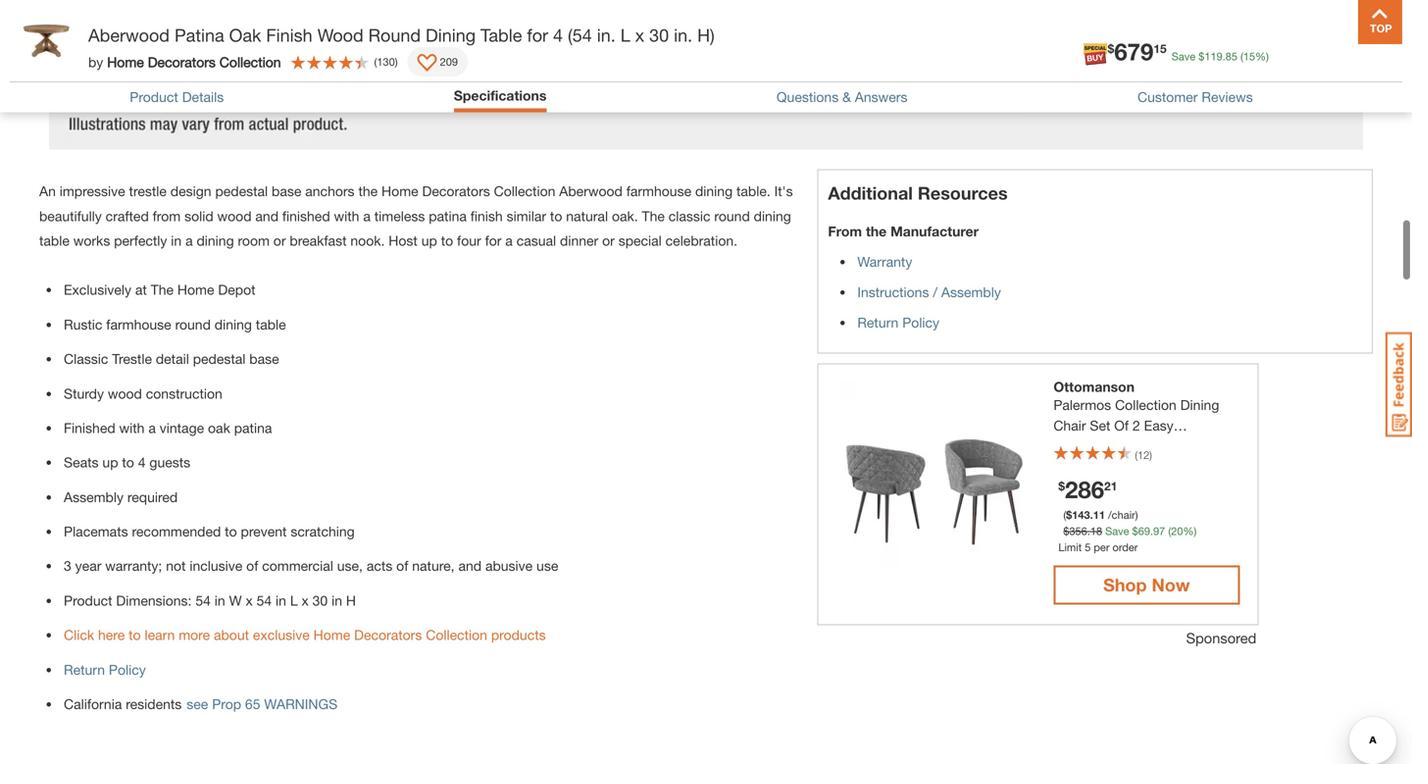 Task type: vqa. For each thing, say whether or not it's contained in the screenshot.
the leftmost mi
no



Task type: describe. For each thing, give the bounding box(es) containing it.
sturdy
[[64, 385, 104, 401]]

display image
[[417, 54, 437, 74]]

impressive
[[60, 183, 125, 199]]

return policy for return policy link to the bottom
[[64, 661, 146, 678]]

65
[[245, 696, 260, 712]]

0 horizontal spatial l
[[290, 592, 298, 609]]

in inside "an impressive trestle design pedestal base anchors the home decorators collection aberwood farmhouse dining table. it's beautifully crafted from solid wood and finished with a timeless patina finish similar to natural oak. the classic round dining table works perfectly in a dining room or breakfast nook. host up to four for a casual dinner or special celebration."
[[171, 232, 182, 249]]

to for scratching
[[225, 523, 237, 540]]

modern
[[1054, 459, 1102, 475]]

to for guests
[[122, 454, 134, 471]]

dining down depot
[[215, 316, 252, 332]]

works
[[73, 232, 110, 249]]

0 vertical spatial policy
[[903, 314, 940, 331]]

click here to learn more about exclusive home decorators collection products
[[64, 627, 546, 643]]

$ inside $ 286 21
[[1059, 479, 1065, 493]]

answers
[[855, 89, 908, 105]]

mid
[[1126, 438, 1149, 454]]

by home decorators collection
[[88, 54, 281, 70]]

about
[[214, 627, 249, 643]]

additional
[[828, 183, 913, 204]]

1 vertical spatial return policy link
[[64, 661, 146, 678]]

15 inside the $ 679 15
[[1154, 42, 1167, 55]]

collection inside "an impressive trestle design pedestal base anchors the home decorators collection aberwood farmhouse dining table. it's beautifully crafted from solid wood and finished with a timeless patina finish similar to natural oak. the classic round dining table works perfectly in a dining room or breakfast nook. host up to four for a casual dinner or special celebration."
[[494, 183, 556, 199]]

dining down solid
[[197, 232, 234, 249]]

in up exclusive
[[276, 592, 286, 609]]

0 vertical spatial for
[[527, 25, 548, 46]]

an
[[39, 183, 56, 199]]

finished
[[282, 208, 330, 224]]

limit
[[1059, 541, 1082, 554]]

instructions / assembly link
[[858, 284, 1001, 300]]

1 vertical spatial round
[[175, 316, 211, 332]]

collection left products
[[426, 627, 487, 643]]

up inside "an impressive trestle design pedestal base anchors the home decorators collection aberwood farmhouse dining table. it's beautifully crafted from solid wood and finished with a timeless patina finish similar to natural oak. the classic round dining table works perfectly in a dining room or breakfast nook. host up to four for a casual dinner or special celebration."
[[422, 232, 437, 249]]

warranty link
[[858, 254, 913, 270]]

from
[[153, 208, 181, 224]]

3 year warranty; not inclusive of commercial use, acts of nature, and abusive use
[[64, 558, 558, 574]]

a up nook.
[[363, 208, 371, 224]]

now
[[1152, 574, 1190, 596]]

(54
[[568, 25, 592, 46]]

21
[[1105, 479, 1118, 493]]

prevent
[[241, 523, 287, 540]]

1 horizontal spatial the
[[866, 223, 887, 239]]

/
[[933, 284, 938, 300]]

home up rustic farmhouse round dining table
[[177, 282, 214, 298]]

sponsored
[[1187, 629, 1257, 647]]

. left 20
[[1151, 525, 1154, 538]]

depot
[[218, 282, 256, 298]]

products
[[491, 627, 546, 643]]

from
[[828, 223, 862, 239]]

it's
[[775, 183, 793, 199]]

h
[[346, 592, 356, 609]]

nook.
[[351, 232, 385, 249]]

a left vintage
[[148, 420, 156, 436]]

exclusively
[[64, 282, 131, 298]]

1 vertical spatial and
[[459, 558, 482, 574]]

for inside "an impressive trestle design pedestal base anchors the home decorators collection aberwood farmhouse dining table. it's beautifully crafted from solid wood and finished with a timeless patina finish similar to natural oak. the classic round dining table works perfectly in a dining room or breakfast nook. host up to four for a casual dinner or special celebration."
[[485, 232, 502, 249]]

with inside "an impressive trestle design pedestal base anchors the home decorators collection aberwood farmhouse dining table. it's beautifully crafted from solid wood and finished with a timeless patina finish similar to natural oak. the classic round dining table works perfectly in a dining room or breakfast nook. host up to four for a casual dinner or special celebration."
[[334, 208, 359, 224]]

natural
[[566, 208, 608, 224]]

year
[[75, 558, 101, 574]]

home inside "an impressive trestle design pedestal base anchors the home decorators collection aberwood farmhouse dining table. it's beautifully crafted from solid wood and finished with a timeless patina finish similar to natural oak. the classic round dining table works perfectly in a dining room or breakfast nook. host up to four for a casual dinner or special celebration."
[[382, 183, 419, 199]]

1 vertical spatial with
[[119, 420, 145, 436]]

table
[[481, 25, 522, 46]]

. up "reviews"
[[1223, 50, 1226, 63]]

instructions / assembly
[[858, 284, 1001, 300]]

details
[[182, 89, 224, 105]]

furniture collection image
[[271, 0, 474, 79]]

round inside "an impressive trestle design pedestal base anchors the home decorators collection aberwood farmhouse dining table. it's beautifully crafted from solid wood and finished with a timeless patina finish similar to natural oak. the classic round dining table works perfectly in a dining room or breakfast nook. host up to four for a casual dinner or special celebration."
[[715, 208, 750, 224]]

special
[[619, 232, 662, 249]]

1 horizontal spatial 4
[[553, 25, 563, 46]]

2
[[1133, 417, 1141, 434]]

0 vertical spatial assembly
[[942, 284, 1001, 300]]

collection down oak
[[220, 54, 281, 70]]

specifications
[[454, 87, 547, 103]]

0 horizontal spatial wood
[[108, 385, 142, 401]]

dining up classic
[[695, 183, 733, 199]]

ottomanson
[[1054, 379, 1135, 395]]

save inside ( $ 143 . 11 /chair ) $ 356 . 18 save $ 69 . 97 ( 20 %) limit 5 per order
[[1106, 525, 1130, 538]]

california residents see prop 65 warnings
[[64, 696, 338, 712]]

1 vertical spatial base
[[249, 351, 279, 367]]

use
[[537, 558, 558, 574]]

scratching
[[291, 523, 355, 540]]

2 54 from the left
[[257, 592, 272, 609]]

feedback link image
[[1386, 332, 1413, 437]]

( 130 )
[[374, 55, 398, 68]]

dinner
[[560, 232, 599, 249]]

solid
[[184, 208, 213, 224]]

top button
[[1359, 0, 1403, 44]]

placemats
[[64, 523, 128, 540]]

in left w
[[215, 592, 225, 609]]

wood inside "an impressive trestle design pedestal base anchors the home decorators collection aberwood farmhouse dining table. it's beautifully crafted from solid wood and finished with a timeless patina finish similar to natural oak. the classic round dining table works perfectly in a dining room or breakfast nook. host up to four for a casual dinner or special celebration."
[[217, 208, 252, 224]]

$ 679 15
[[1108, 37, 1167, 65]]

accent
[[1197, 459, 1240, 475]]

questions
[[777, 89, 839, 105]]

$ 286 21
[[1059, 475, 1118, 503]]

celebration.
[[666, 232, 738, 249]]

1 vertical spatial 30
[[313, 592, 328, 609]]

return for the top return policy link
[[858, 314, 899, 331]]

209
[[440, 55, 458, 68]]

finished with a vintage oak patina
[[64, 420, 272, 436]]

image image
[[49, 98, 1363, 150]]

to right similar
[[550, 208, 562, 224]]

0 horizontal spatial x
[[246, 592, 253, 609]]

rustic farmhouse round dining table
[[64, 316, 286, 332]]

four
[[457, 232, 481, 249]]

1 vertical spatial up
[[102, 454, 118, 471]]

1 horizontal spatial table
[[256, 316, 286, 332]]

perfectly
[[114, 232, 167, 249]]

return policy for the top return policy link
[[858, 314, 940, 331]]

trestle
[[129, 183, 167, 199]]

patina
[[175, 25, 224, 46]]

2 horizontal spatial x
[[635, 25, 645, 46]]

not
[[166, 558, 186, 574]]

) inside ( $ 143 . 11 /chair ) $ 356 . 18 save $ 69 . 97 ( 20 %) limit 5 per order
[[1136, 509, 1138, 521]]

product dimensions: 54 in w x 54 in l x 30 in h
[[64, 592, 356, 609]]

pedestal inside "an impressive trestle design pedestal base anchors the home decorators collection aberwood farmhouse dining table. it's beautifully crafted from solid wood and finished with a timeless patina finish similar to natural oak. the classic round dining table works perfectly in a dining room or breakfast nook. host up to four for a casual dinner or special celebration."
[[215, 183, 268, 199]]

per
[[1094, 541, 1110, 554]]

2 or from the left
[[602, 232, 615, 249]]

h)
[[698, 25, 715, 46]]

product image image
[[15, 10, 78, 74]]

warranty;
[[105, 558, 162, 574]]

host
[[389, 232, 418, 249]]

prop
[[212, 696, 241, 712]]

( 12 )
[[1135, 449, 1152, 462]]

0 horizontal spatial assembly
[[64, 489, 124, 505]]

2 vertical spatial decorators
[[354, 627, 422, 643]]

seats up to 4 guests
[[64, 454, 190, 471]]

ottomanson palermos collection dining chair set of 2 easy assembled mid century modern kitchen vanity accent chair gray
[[1054, 379, 1240, 495]]

&
[[843, 89, 851, 105]]

farmhouse inside "an impressive trestle design pedestal base anchors the home decorators collection aberwood farmhouse dining table. it's beautifully crafted from solid wood and finished with a timeless patina finish similar to natural oak. the classic round dining table works perfectly in a dining room or breakfast nook. host up to four for a casual dinner or special celebration."
[[627, 183, 692, 199]]

209 button
[[408, 47, 468, 77]]

0 vertical spatial %)
[[1256, 50, 1269, 63]]

. up 5
[[1088, 525, 1091, 538]]

1 or from the left
[[273, 232, 286, 249]]

%) inside ( $ 143 . 11 /chair ) $ 356 . 18 save $ 69 . 97 ( 20 %) limit 5 per order
[[1183, 525, 1197, 538]]

143
[[1072, 509, 1090, 521]]

1 vertical spatial farmhouse
[[106, 316, 171, 332]]

required
[[127, 489, 178, 505]]

inclusive
[[190, 558, 243, 574]]

learn
[[145, 627, 175, 643]]

( for ( 130 )
[[374, 55, 377, 68]]

2 in. from the left
[[674, 25, 693, 46]]

dining down it's
[[754, 208, 791, 224]]

product for product dimensions: 54 in w x 54 in l x 30 in h
[[64, 592, 112, 609]]

rustic
[[64, 316, 102, 332]]

manufacturer
[[891, 223, 979, 239]]

0 vertical spatial aberwood
[[88, 25, 170, 46]]

0 vertical spatial return policy link
[[858, 314, 940, 331]]

exclusively at the home depot
[[64, 282, 256, 298]]

product for product details
[[130, 89, 178, 105]]

and inside "an impressive trestle design pedestal base anchors the home decorators collection aberwood farmhouse dining table. it's beautifully crafted from solid wood and finished with a timeless patina finish similar to natural oak. the classic round dining table works perfectly in a dining room or breakfast nook. host up to four for a casual dinner or special celebration."
[[255, 208, 279, 224]]

) for ( 12 )
[[1150, 449, 1152, 462]]

acts
[[367, 558, 393, 574]]



Task type: locate. For each thing, give the bounding box(es) containing it.
1 horizontal spatial the
[[642, 208, 665, 224]]

base up finished
[[272, 183, 301, 199]]

x up click here to learn more about exclusive home decorators collection products at bottom
[[302, 592, 309, 609]]

return policy down here
[[64, 661, 146, 678]]

0 vertical spatial l
[[621, 25, 630, 46]]

century
[[1153, 438, 1201, 454]]

1 vertical spatial save
[[1106, 525, 1130, 538]]

1 54 from the left
[[196, 592, 211, 609]]

recommended
[[132, 523, 221, 540]]

california
[[64, 696, 122, 712]]

1 horizontal spatial farmhouse
[[627, 183, 692, 199]]

0 horizontal spatial for
[[485, 232, 502, 249]]

reviews
[[1202, 89, 1253, 105]]

policy
[[903, 314, 940, 331], [109, 661, 146, 678]]

patina up four on the left top of page
[[429, 208, 467, 224]]

wood up room
[[217, 208, 252, 224]]

a left casual
[[505, 232, 513, 249]]

1 vertical spatial assembly
[[64, 489, 124, 505]]

in
[[171, 232, 182, 249], [215, 592, 225, 609], [276, 592, 286, 609], [332, 592, 342, 609]]

. up the 18
[[1090, 509, 1093, 521]]

0 vertical spatial 30
[[649, 25, 669, 46]]

1 horizontal spatial wood
[[217, 208, 252, 224]]

palermos collection dining chair set of 2 easy assembled mid century modern kitchen vanity accent chair gray image
[[838, 379, 1029, 570]]

save left 119
[[1172, 50, 1196, 63]]

decorators down "patina"
[[148, 54, 216, 70]]

0 vertical spatial decorators
[[148, 54, 216, 70]]

decorators down h
[[354, 627, 422, 643]]

0 vertical spatial return policy
[[858, 314, 940, 331]]

shop now
[[1104, 574, 1190, 596]]

1 vertical spatial aberwood
[[559, 183, 623, 199]]

patina inside "an impressive trestle design pedestal base anchors the home decorators collection aberwood farmhouse dining table. it's beautifully crafted from solid wood and finished with a timeless patina finish similar to natural oak. the classic round dining table works perfectly in a dining room or breakfast nook. host up to four for a casual dinner or special celebration."
[[429, 208, 467, 224]]

home down h
[[314, 627, 350, 643]]

customer
[[1138, 89, 1198, 105]]

to right here
[[129, 627, 141, 643]]

a down solid
[[185, 232, 193, 249]]

and right 'nature,'
[[459, 558, 482, 574]]

instructions
[[858, 284, 929, 300]]

0 horizontal spatial or
[[273, 232, 286, 249]]

0 horizontal spatial in.
[[597, 25, 616, 46]]

save down the /chair
[[1106, 525, 1130, 538]]

return down instructions
[[858, 314, 899, 331]]

aberwood patina oak finish wood round dining table for 4 (54 in. l x 30 in. h)
[[88, 25, 715, 46]]

guests
[[149, 454, 190, 471]]

base
[[272, 183, 301, 199], [249, 351, 279, 367]]

classic
[[64, 351, 108, 367]]

more
[[179, 627, 210, 643]]

here
[[98, 627, 125, 643]]

0 horizontal spatial the
[[151, 282, 174, 298]]

return down click
[[64, 661, 105, 678]]

1 horizontal spatial and
[[459, 558, 482, 574]]

1 vertical spatial 4
[[138, 454, 146, 471]]

policy down here
[[109, 661, 146, 678]]

decorators inside "an impressive trestle design pedestal base anchors the home decorators collection aberwood farmhouse dining table. it's beautifully crafted from solid wood and finished with a timeless patina finish similar to natural oak. the classic round dining table works perfectly in a dining room or breakfast nook. host up to four for a casual dinner or special celebration."
[[422, 183, 490, 199]]

product down year
[[64, 592, 112, 609]]

1 vertical spatial patina
[[234, 420, 272, 436]]

1 horizontal spatial aberwood
[[559, 183, 623, 199]]

the right the from
[[866, 223, 887, 239]]

base inside "an impressive trestle design pedestal base anchors the home decorators collection aberwood farmhouse dining table. it's beautifully crafted from solid wood and finished with a timeless patina finish similar to natural oak. the classic round dining table works perfectly in a dining room or breakfast nook. host up to four for a casual dinner or special celebration."
[[272, 183, 301, 199]]

0 horizontal spatial and
[[255, 208, 279, 224]]

round down table.
[[715, 208, 750, 224]]

1 horizontal spatial 15
[[1244, 50, 1256, 63]]

( for ( 12 )
[[1135, 449, 1138, 462]]

table inside "an impressive trestle design pedestal base anchors the home decorators collection aberwood farmhouse dining table. it's beautifully crafted from solid wood and finished with a timeless patina finish similar to natural oak. the classic round dining table works perfectly in a dining room or breakfast nook. host up to four for a casual dinner or special celebration."
[[39, 232, 70, 249]]

to
[[550, 208, 562, 224], [441, 232, 453, 249], [122, 454, 134, 471], [225, 523, 237, 540], [129, 627, 141, 643]]

farmhouse
[[627, 183, 692, 199], [106, 316, 171, 332]]

0 vertical spatial 4
[[553, 25, 563, 46]]

1 horizontal spatial for
[[527, 25, 548, 46]]

1 horizontal spatial patina
[[429, 208, 467, 224]]

casual
[[517, 232, 556, 249]]

0 vertical spatial wood
[[217, 208, 252, 224]]

pedestal
[[215, 183, 268, 199], [193, 351, 246, 367]]

w
[[229, 592, 242, 609]]

abusive
[[485, 558, 533, 574]]

2 of from the left
[[396, 558, 408, 574]]

1 horizontal spatial of
[[396, 558, 408, 574]]

of right inclusive
[[246, 558, 258, 574]]

0 horizontal spatial of
[[246, 558, 258, 574]]

the up special
[[642, 208, 665, 224]]

( $ 143 . 11 /chair ) $ 356 . 18 save $ 69 . 97 ( 20 %) limit 5 per order
[[1059, 509, 1197, 554]]

beautifully
[[39, 208, 102, 224]]

1 horizontal spatial round
[[715, 208, 750, 224]]

dining
[[426, 25, 476, 46], [1181, 397, 1220, 413]]

x right w
[[246, 592, 253, 609]]

1 horizontal spatial or
[[602, 232, 615, 249]]

1 horizontal spatial return policy
[[858, 314, 940, 331]]

patina
[[429, 208, 467, 224], [234, 420, 272, 436]]

0 horizontal spatial save
[[1106, 525, 1130, 538]]

2 horizontal spatial )
[[1150, 449, 1152, 462]]

aberwood inside "an impressive trestle design pedestal base anchors the home decorators collection aberwood farmhouse dining table. it's beautifully crafted from solid wood and finished with a timeless patina finish similar to natural oak. the classic round dining table works perfectly in a dining room or breakfast nook. host up to four for a casual dinner or special celebration."
[[559, 183, 623, 199]]

collection inside ottomanson palermos collection dining chair set of 2 easy assembled mid century modern kitchen vanity accent chair gray
[[1115, 397, 1177, 413]]

farmhouse up classic
[[627, 183, 692, 199]]

home right the by
[[107, 54, 144, 70]]

0 horizontal spatial aberwood
[[88, 25, 170, 46]]

0 vertical spatial return
[[858, 314, 899, 331]]

0 horizontal spatial return
[[64, 661, 105, 678]]

1 horizontal spatial assembly
[[942, 284, 1001, 300]]

54 right w
[[257, 592, 272, 609]]

with up seats up to 4 guests at the bottom of page
[[119, 420, 145, 436]]

( for ( $ 143 . 11 /chair ) $ 356 . 18 save $ 69 . 97 ( 20 %) limit 5 per order
[[1064, 509, 1066, 521]]

return policy down instructions
[[858, 314, 940, 331]]

1 vertical spatial )
[[1150, 449, 1152, 462]]

0 vertical spatial product
[[130, 89, 178, 105]]

to for more
[[129, 627, 141, 643]]

the inside "an impressive trestle design pedestal base anchors the home decorators collection aberwood farmhouse dining table. it's beautifully crafted from solid wood and finished with a timeless patina finish similar to natural oak. the classic round dining table works perfectly in a dining room or breakfast nook. host up to four for a casual dinner or special celebration."
[[358, 183, 378, 199]]

return for return policy link to the bottom
[[64, 661, 105, 678]]

assembly
[[942, 284, 1001, 300], [64, 489, 124, 505]]

1 horizontal spatial with
[[334, 208, 359, 224]]

and up room
[[255, 208, 279, 224]]

1 vertical spatial decorators
[[422, 183, 490, 199]]

additional resources
[[828, 183, 1008, 204]]

0 vertical spatial farmhouse
[[627, 183, 692, 199]]

) right mid
[[1150, 449, 1152, 462]]

return policy
[[858, 314, 940, 331], [64, 661, 146, 678]]

crafted
[[106, 208, 149, 224]]

0 horizontal spatial patina
[[234, 420, 272, 436]]

commercial
[[262, 558, 333, 574]]

0 vertical spatial dining
[[426, 25, 476, 46]]

4 left (54
[[553, 25, 563, 46]]

collection up similar
[[494, 183, 556, 199]]

1 vertical spatial l
[[290, 592, 298, 609]]

room
[[238, 232, 270, 249]]

click
[[64, 627, 94, 643]]

%) right the '85'
[[1256, 50, 1269, 63]]

return policy link down instructions
[[858, 314, 940, 331]]

1 horizontal spatial 30
[[649, 25, 669, 46]]

0 vertical spatial save
[[1172, 50, 1196, 63]]

the
[[642, 208, 665, 224], [151, 282, 174, 298]]

0 vertical spatial and
[[255, 208, 279, 224]]

) down round
[[395, 55, 398, 68]]

placemats recommended to prevent scratching
[[64, 523, 355, 540]]

shop
[[1104, 574, 1147, 596]]

54
[[196, 592, 211, 609], [257, 592, 272, 609]]

0 horizontal spatial round
[[175, 316, 211, 332]]

specifications button
[[454, 87, 547, 107], [454, 87, 547, 103]]

product down by home decorators collection
[[130, 89, 178, 105]]

table
[[39, 232, 70, 249], [256, 316, 286, 332]]

85
[[1226, 50, 1238, 63]]

286
[[1065, 475, 1105, 503]]

0 horizontal spatial %)
[[1183, 525, 1197, 538]]

aberwood up natural
[[559, 183, 623, 199]]

1 horizontal spatial up
[[422, 232, 437, 249]]

palermos
[[1054, 397, 1112, 413]]

pedestal right detail
[[193, 351, 246, 367]]

detail
[[156, 351, 189, 367]]

in left h
[[332, 592, 342, 609]]

0 horizontal spatial dining
[[426, 25, 476, 46]]

table down the beautifully
[[39, 232, 70, 249]]

0 vertical spatial the
[[642, 208, 665, 224]]

home up the timeless
[[382, 183, 419, 199]]

0 vertical spatial pedestal
[[215, 183, 268, 199]]

from the manufacturer
[[828, 223, 979, 239]]

1 vertical spatial table
[[256, 316, 286, 332]]

wood down trestle
[[108, 385, 142, 401]]

see prop 65 warnings button
[[187, 686, 338, 723]]

15 up customer
[[1154, 42, 1167, 55]]

x right (54
[[635, 25, 645, 46]]

0 horizontal spatial 4
[[138, 454, 146, 471]]

1 vertical spatial return policy
[[64, 661, 146, 678]]

1 vertical spatial product
[[64, 592, 112, 609]]

0 vertical spatial round
[[715, 208, 750, 224]]

return policy link down here
[[64, 661, 146, 678]]

0 horizontal spatial the
[[358, 183, 378, 199]]

679
[[1115, 37, 1154, 65]]

0 vertical spatial with
[[334, 208, 359, 224]]

in.
[[597, 25, 616, 46], [674, 25, 693, 46]]

aberwood up the by
[[88, 25, 170, 46]]

chair down palermos
[[1054, 417, 1086, 434]]

vanity
[[1156, 459, 1193, 475]]

an impressive trestle design pedestal base anchors the home decorators collection aberwood farmhouse dining table. it's beautifully crafted from solid wood and finished with a timeless patina finish similar to natural oak. the classic round dining table works perfectly in a dining room or breakfast nook. host up to four for a casual dinner or special celebration.
[[39, 183, 793, 249]]

1 in. from the left
[[597, 25, 616, 46]]

product details
[[130, 89, 224, 105]]

1 horizontal spatial %)
[[1256, 50, 1269, 63]]

assembly required
[[64, 489, 178, 505]]

the right anchors
[[358, 183, 378, 199]]

in. right (54
[[597, 25, 616, 46]]

1 vertical spatial chair
[[1054, 479, 1086, 495]]

pedestal right the design
[[215, 183, 268, 199]]

or right room
[[273, 232, 286, 249]]

1 vertical spatial for
[[485, 232, 502, 249]]

0 horizontal spatial 15
[[1154, 42, 1167, 55]]

0 horizontal spatial table
[[39, 232, 70, 249]]

1 vertical spatial wood
[[108, 385, 142, 401]]

1 vertical spatial the
[[151, 282, 174, 298]]

aberwood
[[88, 25, 170, 46], [559, 183, 623, 199]]

4 left guests
[[138, 454, 146, 471]]

with
[[334, 208, 359, 224], [119, 420, 145, 436]]

vintage
[[160, 420, 204, 436]]

patina right oak
[[234, 420, 272, 436]]

0 horizontal spatial farmhouse
[[106, 316, 171, 332]]

to left four on the left top of page
[[441, 232, 453, 249]]

wood
[[318, 25, 364, 46]]

$ inside the $ 679 15
[[1108, 42, 1115, 55]]

chair down modern
[[1054, 479, 1086, 495]]

1 horizontal spatial l
[[621, 25, 630, 46]]

l right (54
[[621, 25, 630, 46]]

dining up 209
[[426, 25, 476, 46]]

decorators up finish
[[422, 183, 490, 199]]

1 horizontal spatial return
[[858, 314, 899, 331]]

classic
[[669, 208, 711, 224]]

nature,
[[412, 558, 455, 574]]

2 vertical spatial )
[[1136, 509, 1138, 521]]

%) right 97
[[1183, 525, 1197, 538]]

1 horizontal spatial in.
[[674, 25, 693, 46]]

round up detail
[[175, 316, 211, 332]]

x
[[635, 25, 645, 46], [246, 592, 253, 609], [302, 592, 309, 609]]

up right host
[[422, 232, 437, 249]]

1 vertical spatial pedestal
[[193, 351, 246, 367]]

0 vertical spatial )
[[395, 55, 398, 68]]

0 horizontal spatial )
[[395, 55, 398, 68]]

2 chair from the top
[[1054, 479, 1086, 495]]

l down commercial
[[290, 592, 298, 609]]

round
[[715, 208, 750, 224], [175, 316, 211, 332]]

dining
[[695, 183, 733, 199], [754, 208, 791, 224], [197, 232, 234, 249], [215, 316, 252, 332]]

policy down the instructions / assembly
[[903, 314, 940, 331]]

table down room
[[256, 316, 286, 332]]

the
[[358, 183, 378, 199], [866, 223, 887, 239]]

design
[[170, 183, 211, 199]]

of right acts
[[396, 558, 408, 574]]

in. left h)
[[674, 25, 693, 46]]

0 horizontal spatial return policy link
[[64, 661, 146, 678]]

oak
[[229, 25, 261, 46]]

with down anchors
[[334, 208, 359, 224]]

30 left h)
[[649, 25, 669, 46]]

to up assembly required
[[122, 454, 134, 471]]

or right dinner
[[602, 232, 615, 249]]

for right table
[[527, 25, 548, 46]]

1 horizontal spatial policy
[[903, 314, 940, 331]]

1 horizontal spatial 54
[[257, 592, 272, 609]]

) up order
[[1136, 509, 1138, 521]]

assembly right /
[[942, 284, 1001, 300]]

to left prevent
[[225, 523, 237, 540]]

farmhouse down the at
[[106, 316, 171, 332]]

1 vertical spatial %)
[[1183, 525, 1197, 538]]

save $ 119 . 85 ( 15 %)
[[1172, 50, 1269, 63]]

) for ( 130 )
[[395, 55, 398, 68]]

home
[[107, 54, 144, 70], [382, 183, 419, 199], [177, 282, 214, 298], [314, 627, 350, 643]]

0 horizontal spatial with
[[119, 420, 145, 436]]

the inside "an impressive trestle design pedestal base anchors the home decorators collection aberwood farmhouse dining table. it's beautifully crafted from solid wood and finished with a timeless patina finish similar to natural oak. the classic round dining table works perfectly in a dining room or breakfast nook. host up to four for a casual dinner or special celebration."
[[642, 208, 665, 224]]

dining inside ottomanson palermos collection dining chair set of 2 easy assembled mid century modern kitchen vanity accent chair gray
[[1181, 397, 1220, 413]]

see
[[187, 696, 208, 712]]

order
[[1113, 541, 1138, 554]]

or
[[273, 232, 286, 249], [602, 232, 615, 249]]

1 horizontal spatial x
[[302, 592, 309, 609]]

1 vertical spatial return
[[64, 661, 105, 678]]

assembly up placemats on the left
[[64, 489, 124, 505]]

30 left h
[[313, 592, 328, 609]]

table.
[[737, 183, 771, 199]]

for right four on the left top of page
[[485, 232, 502, 249]]

1 vertical spatial policy
[[109, 661, 146, 678]]

assembly required image
[[49, 0, 252, 79]]

15 right the '85'
[[1244, 50, 1256, 63]]

1 horizontal spatial dining
[[1181, 397, 1220, 413]]

1 horizontal spatial save
[[1172, 50, 1196, 63]]

54 left w
[[196, 592, 211, 609]]

the right the at
[[151, 282, 174, 298]]

1 vertical spatial the
[[866, 223, 887, 239]]

collection up 2 on the right
[[1115, 397, 1177, 413]]

1 chair from the top
[[1054, 417, 1086, 434]]

356
[[1070, 525, 1088, 538]]

0 vertical spatial base
[[272, 183, 301, 199]]

0 horizontal spatial policy
[[109, 661, 146, 678]]

base down depot
[[249, 351, 279, 367]]

up right seats
[[102, 454, 118, 471]]

1 of from the left
[[246, 558, 258, 574]]

18
[[1091, 525, 1103, 538]]

product
[[130, 89, 178, 105], [64, 592, 112, 609]]

dining up century
[[1181, 397, 1220, 413]]



